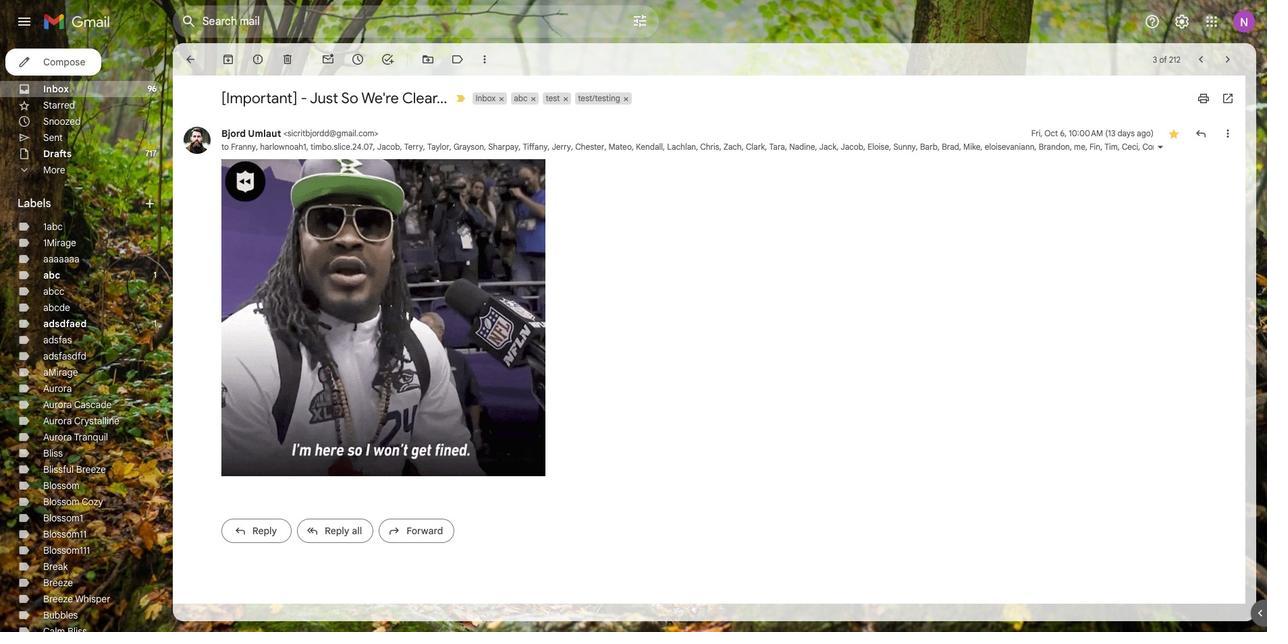 Task type: locate. For each thing, give the bounding box(es) containing it.
jacob right the jack
[[841, 142, 863, 152]]

aurora cascade
[[43, 399, 112, 411]]

add attachment to drive fined.gif image
[[496, 451, 509, 464]]

breeze down breeze link
[[43, 593, 73, 605]]

taylor
[[427, 142, 449, 152]]

,
[[256, 142, 258, 152], [306, 142, 308, 152], [373, 142, 375, 152], [400, 142, 402, 152], [423, 142, 425, 152], [449, 142, 451, 152], [484, 142, 486, 152], [519, 142, 521, 152], [548, 142, 550, 152], [571, 142, 573, 152], [604, 142, 607, 152], [632, 142, 634, 152], [663, 142, 665, 152], [696, 142, 698, 152], [719, 142, 721, 152], [742, 142, 744, 152], [765, 142, 767, 152], [785, 142, 787, 152], [815, 142, 817, 152], [836, 142, 839, 152], [863, 142, 865, 152], [889, 142, 891, 152], [916, 142, 918, 152], [938, 142, 940, 152], [959, 142, 961, 152], [980, 142, 983, 152], [1034, 142, 1037, 152], [1070, 142, 1072, 152], [1085, 142, 1087, 152], [1100, 142, 1102, 152], [1118, 142, 1120, 152], [1138, 142, 1140, 152], [1241, 142, 1245, 152], [1263, 142, 1267, 152]]

connor
[[1142, 142, 1170, 152]]

reply
[[252, 525, 277, 537], [325, 525, 349, 537]]

Search mail text field
[[203, 15, 594, 28]]

aurora for aurora link
[[43, 383, 72, 395]]

0 vertical spatial 1
[[154, 270, 157, 280]]

inbox inside 'labels' navigation
[[43, 83, 69, 95]]

bjord umlaut < sicritbjordd@gmail.com >
[[221, 128, 378, 140]]

starred link
[[43, 99, 75, 111]]

0 vertical spatial abc
[[514, 93, 528, 103]]

11 , from the left
[[604, 142, 607, 152]]

settings image
[[1174, 14, 1190, 30]]

main menu image
[[16, 14, 32, 30]]

3 aurora from the top
[[43, 415, 72, 427]]

amirage
[[43, 367, 78, 379]]

aurora link
[[43, 383, 72, 395]]

umlaut
[[248, 128, 281, 140]]

snooze image
[[351, 53, 365, 66]]

abc for the abc "button"
[[514, 93, 528, 103]]

grayson
[[454, 142, 484, 152]]

nadine
[[789, 142, 815, 152]]

brandon
[[1039, 142, 1070, 152]]

abc link
[[43, 269, 60, 281]]

show details image
[[1156, 143, 1164, 151]]

breeze
[[76, 464, 106, 476], [43, 577, 73, 589], [43, 593, 73, 605]]

fri,
[[1031, 128, 1043, 138]]

<
[[283, 128, 287, 138]]

sicritbjordd@gmail.com
[[287, 128, 374, 138]]

of
[[1159, 54, 1167, 64]]

blossom
[[43, 480, 79, 492], [43, 496, 79, 508]]

2 blossom from the top
[[43, 496, 79, 508]]

inbox left the abc "button"
[[475, 93, 496, 103]]

12 , from the left
[[632, 142, 634, 152]]

2 1 from the top
[[154, 319, 157, 329]]

0 horizontal spatial abc
[[43, 269, 60, 281]]

2 reply from the left
[[325, 525, 349, 537]]

forward
[[407, 525, 443, 537]]

jacob down >
[[377, 142, 400, 152]]

aurora crystalline link
[[43, 415, 119, 427]]

aurora down amirage link
[[43, 383, 72, 395]]

>
[[374, 128, 378, 138]]

1 vertical spatial blossom
[[43, 496, 79, 508]]

Starred checkbox
[[1167, 127, 1181, 140]]

tim
[[1105, 142, 1118, 152]]

breeze down tranquil
[[76, 464, 106, 476]]

abcde link
[[43, 302, 70, 314]]

abc up 'abcc'
[[43, 269, 60, 281]]

breeze down break link
[[43, 577, 73, 589]]

abc button
[[511, 92, 529, 105]]

sharpay
[[488, 142, 519, 152]]

2 jacob from the left
[[841, 142, 863, 152]]

inbox inside button
[[475, 93, 496, 103]]

3 , from the left
[[373, 142, 375, 152]]

aurora tranquil
[[43, 431, 108, 443]]

1 vertical spatial abc
[[43, 269, 60, 281]]

bjord umlaut cell
[[221, 128, 378, 140]]

inbox for inbox link
[[43, 83, 69, 95]]

save to photos image
[[522, 452, 536, 465]]

fri, oct 6, 10:00 am (13 days ago) cell
[[1031, 127, 1154, 140]]

blossom down blossom link at left
[[43, 496, 79, 508]]

sunny
[[893, 142, 916, 152]]

abcde
[[43, 302, 70, 314]]

13 , from the left
[[663, 142, 665, 152]]

delete image
[[281, 53, 294, 66]]

1 reply from the left
[[252, 525, 277, 537]]

drafts
[[43, 148, 72, 160]]

starred
[[43, 99, 75, 111]]

0 horizontal spatial jacob
[[377, 142, 400, 152]]

add to tasks image
[[381, 53, 394, 66]]

archive image
[[221, 53, 235, 66]]

2 aurora from the top
[[43, 399, 72, 411]]

-
[[301, 89, 307, 107]]

9 , from the left
[[548, 142, 550, 152]]

abc inside "button"
[[514, 93, 528, 103]]

1 vertical spatial 1
[[154, 319, 157, 329]]

adsfasdfd link
[[43, 350, 86, 362]]

jerry
[[552, 142, 571, 152]]

1 blossom from the top
[[43, 480, 79, 492]]

barb
[[920, 142, 938, 152]]

zach
[[724, 142, 742, 152]]

aurora up bliss
[[43, 431, 72, 443]]

1mirage link
[[43, 237, 76, 249]]

abcc link
[[43, 286, 64, 298]]

adsdfaed link
[[43, 318, 87, 330]]

1 aurora from the top
[[43, 383, 72, 395]]

reply for reply all
[[325, 525, 349, 537]]

0 horizontal spatial reply
[[252, 525, 277, 537]]

None search field
[[173, 5, 659, 38]]

0 horizontal spatial inbox
[[43, 83, 69, 95]]

5 , from the left
[[423, 142, 425, 152]]

1abc link
[[43, 221, 63, 233]]

advanced search options image
[[626, 7, 653, 34]]

adsfasdfd
[[43, 350, 86, 362]]

2 vertical spatial breeze
[[43, 593, 73, 605]]

break link
[[43, 561, 68, 573]]

1 jacob from the left
[[377, 142, 400, 152]]

labels image
[[451, 53, 464, 66]]

blossom down "blissful"
[[43, 480, 79, 492]]

10:00 am
[[1069, 128, 1103, 138]]

1 horizontal spatial inbox
[[475, 93, 496, 103]]

4 aurora from the top
[[43, 431, 72, 443]]

aurora down aurora link
[[43, 399, 72, 411]]

jacob
[[377, 142, 400, 152], [841, 142, 863, 152]]

0 vertical spatial breeze
[[76, 464, 106, 476]]

inbox up starred link
[[43, 83, 69, 95]]

23 , from the left
[[916, 142, 918, 152]]

test/testing button
[[575, 92, 621, 105]]

fin
[[1090, 142, 1100, 152]]

1
[[154, 270, 157, 280], [154, 319, 157, 329]]

1 1 from the top
[[154, 270, 157, 280]]

aurora cascade link
[[43, 399, 112, 411]]

test/testing
[[578, 93, 620, 103]]

search mail image
[[177, 9, 201, 34]]

22 , from the left
[[889, 142, 891, 152]]

blossom111
[[43, 545, 90, 557]]

1 vertical spatial breeze
[[43, 577, 73, 589]]

inbox
[[43, 83, 69, 95], [475, 93, 496, 103]]

1 horizontal spatial reply
[[325, 525, 349, 537]]

forward link
[[379, 519, 455, 543]]

2 , from the left
[[306, 142, 308, 152]]

1 horizontal spatial abc
[[514, 93, 528, 103]]

just
[[310, 89, 338, 107]]

25 , from the left
[[959, 142, 961, 152]]

8 , from the left
[[519, 142, 521, 152]]

so
[[341, 89, 358, 107]]

aaaaaaa link
[[43, 253, 80, 265]]

abc inside 'labels' navigation
[[43, 269, 60, 281]]

lachlan
[[667, 142, 696, 152]]

1 for adsdfaed
[[154, 319, 157, 329]]

break
[[43, 561, 68, 573]]

0 vertical spatial blossom
[[43, 480, 79, 492]]

fined.gif image
[[221, 159, 545, 477]]

timbo.slice.24.07
[[310, 142, 373, 152]]

aurora up aurora tranquil link
[[43, 415, 72, 427]]

33 , from the left
[[1241, 142, 1245, 152]]

1 horizontal spatial jacob
[[841, 142, 863, 152]]

3
[[1153, 54, 1157, 64]]

reply all link
[[297, 519, 374, 543]]

gmail image
[[43, 8, 117, 35]]

abc left test button
[[514, 93, 528, 103]]



Task type: describe. For each thing, give the bounding box(es) containing it.
oct
[[1044, 128, 1058, 138]]

chris
[[700, 142, 719, 152]]

inbox link
[[43, 83, 69, 95]]

aurora crystalline
[[43, 415, 119, 427]]

whisper
[[75, 593, 110, 605]]

reply link
[[221, 519, 292, 543]]

aurora for aurora cascade
[[43, 399, 72, 411]]

breeze for breeze whisper
[[43, 593, 73, 605]]

blossom for blossom cozy
[[43, 496, 79, 508]]

bliss
[[43, 448, 63, 460]]

kendall
[[636, 142, 663, 152]]

days
[[1117, 128, 1135, 138]]

chester
[[575, 142, 604, 152]]

download attachment fined.gif image
[[468, 451, 482, 465]]

breeze whisper
[[43, 593, 110, 605]]

blossom11 link
[[43, 529, 86, 541]]

16 , from the left
[[742, 142, 744, 152]]

tiffany
[[523, 142, 548, 152]]

blossom1 link
[[43, 512, 83, 524]]

19 , from the left
[[815, 142, 817, 152]]

34 , from the left
[[1263, 142, 1267, 152]]

blossom11
[[43, 529, 86, 541]]

to franny , harlownoah1 , timbo.slice.24.07 , jacob , terry , taylor , grayson , sharpay , tiffany , jerry , chester , mateo , kendall , lachlan , chris , zach , clark , tara , nadine , jack , jacob , eloise , sunny , barb , brad , mike , eloisevaniann , brandon , me , fin , tim , ceci , connor
[[221, 142, 1170, 152]]

aurora tranquil link
[[43, 431, 108, 443]]

reply for reply
[[252, 525, 277, 537]]

tara
[[769, 142, 785, 152]]

all
[[352, 525, 362, 537]]

20 , from the left
[[836, 142, 839, 152]]

eloise
[[868, 142, 889, 152]]

harlownoah1
[[260, 142, 306, 152]]

26 , from the left
[[980, 142, 983, 152]]

clear...
[[402, 89, 447, 107]]

we're
[[361, 89, 399, 107]]

drafts link
[[43, 148, 72, 160]]

(13
[[1105, 128, 1115, 138]]

eloisevaniann
[[985, 142, 1034, 152]]

blissful breeze
[[43, 464, 106, 476]]

labels navigation
[[0, 43, 173, 632]]

blossom111 link
[[43, 545, 90, 557]]

adsfas
[[43, 334, 72, 346]]

bliss link
[[43, 448, 63, 460]]

labels heading
[[18, 197, 143, 211]]

blossom1
[[43, 512, 83, 524]]

sent link
[[43, 132, 63, 144]]

96
[[147, 84, 157, 94]]

breeze whisper link
[[43, 593, 110, 605]]

me
[[1074, 142, 1085, 152]]

aaaaaaa
[[43, 253, 80, 265]]

cozy
[[82, 496, 103, 508]]

14 , from the left
[[696, 142, 698, 152]]

inbox for inbox button
[[475, 93, 496, 103]]

29 , from the left
[[1085, 142, 1087, 152]]

31 , from the left
[[1118, 142, 1120, 152]]

adsdfaed
[[43, 318, 87, 330]]

212
[[1169, 54, 1181, 64]]

support image
[[1144, 14, 1160, 30]]

ceci
[[1122, 142, 1138, 152]]

blissful breeze link
[[43, 464, 106, 476]]

717
[[145, 149, 157, 159]]

more image
[[478, 53, 491, 66]]

test
[[546, 93, 560, 103]]

inbox button
[[473, 92, 497, 105]]

4 , from the left
[[400, 142, 402, 152]]

move to image
[[421, 53, 435, 66]]

7 , from the left
[[484, 142, 486, 152]]

1abc
[[43, 221, 63, 233]]

compose
[[43, 56, 85, 68]]

15 , from the left
[[719, 142, 721, 152]]

adsfas link
[[43, 334, 72, 346]]

older image
[[1221, 53, 1235, 66]]

aurora for aurora crystalline
[[43, 415, 72, 427]]

bubbles
[[43, 610, 78, 622]]

27 , from the left
[[1034, 142, 1037, 152]]

mateo
[[609, 142, 632, 152]]

sent
[[43, 132, 63, 144]]

24 , from the left
[[938, 142, 940, 152]]

6,
[[1060, 128, 1067, 138]]

reply all
[[325, 525, 362, 537]]

report spam image
[[251, 53, 265, 66]]

amirage link
[[43, 367, 78, 379]]

blossom cozy
[[43, 496, 103, 508]]

jack
[[819, 142, 836, 152]]

abc for abc link
[[43, 269, 60, 281]]

breeze link
[[43, 577, 73, 589]]

blossom link
[[43, 480, 79, 492]]

[important] - just so we're clear...
[[221, 89, 447, 107]]

3 of 212
[[1153, 54, 1181, 64]]

1 for abc
[[154, 270, 157, 280]]

brad
[[942, 142, 959, 152]]

compose button
[[5, 49, 102, 76]]

21 , from the left
[[863, 142, 865, 152]]

18 , from the left
[[785, 142, 787, 152]]

blossom for blossom link at left
[[43, 480, 79, 492]]

10 , from the left
[[571, 142, 573, 152]]

abcc
[[43, 286, 64, 298]]

28 , from the left
[[1070, 142, 1072, 152]]

1 , from the left
[[256, 142, 258, 152]]

starred image
[[1167, 127, 1181, 140]]

17 , from the left
[[765, 142, 767, 152]]

more button
[[0, 162, 162, 178]]

32 , from the left
[[1138, 142, 1140, 152]]

1mirage
[[43, 237, 76, 249]]

cascade
[[74, 399, 112, 411]]

snoozed
[[43, 115, 81, 128]]

labels
[[18, 197, 51, 211]]

franny
[[231, 142, 256, 152]]

30 , from the left
[[1100, 142, 1102, 152]]

6 , from the left
[[449, 142, 451, 152]]

snoozed link
[[43, 115, 81, 128]]

blossom cozy link
[[43, 496, 103, 508]]

blissful
[[43, 464, 74, 476]]

ago)
[[1137, 128, 1154, 138]]

newer image
[[1194, 53, 1208, 66]]

to
[[221, 142, 229, 152]]

breeze for breeze link
[[43, 577, 73, 589]]

aurora for aurora tranquil
[[43, 431, 72, 443]]

back to inbox image
[[184, 53, 197, 66]]



Task type: vqa. For each thing, say whether or not it's contained in the screenshot.
10th ',' from right
yes



